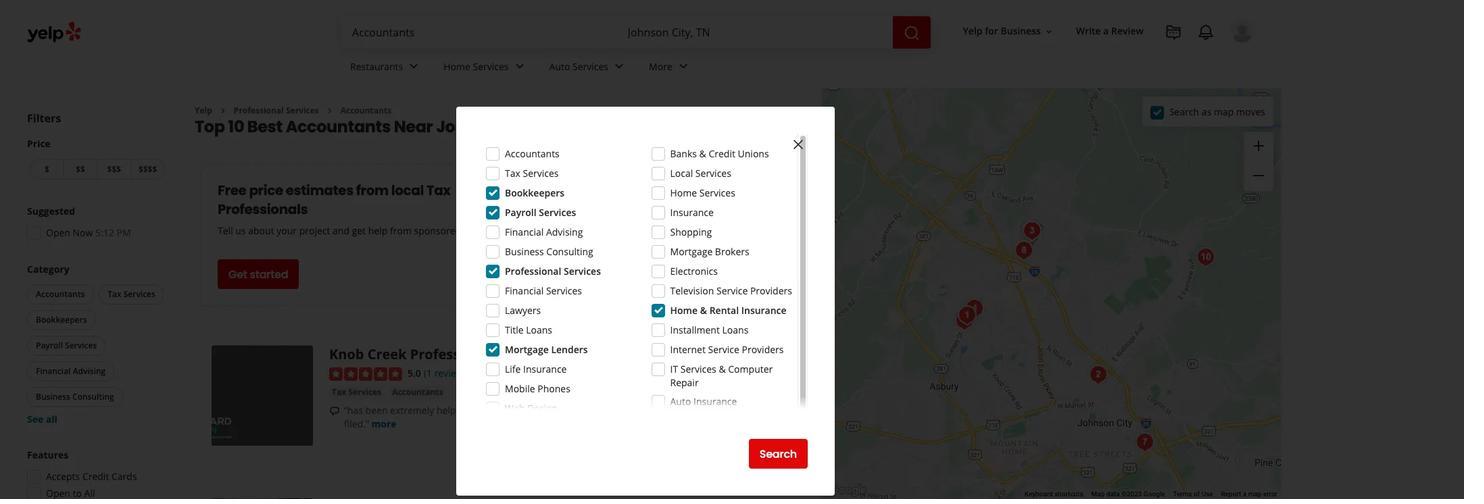 Task type: describe. For each thing, give the bounding box(es) containing it.
shopping
[[670, 226, 712, 239]]

more
[[649, 60, 673, 73]]

city,
[[509, 116, 547, 138]]

bookkeepers inside button
[[36, 314, 87, 326]]

tax services for tax services button to the bottom
[[332, 387, 381, 398]]

repair
[[670, 377, 699, 389]]

mortgage brokers
[[670, 245, 750, 258]]

map
[[1092, 491, 1105, 498]]

accountants inside search dialog
[[505, 147, 560, 160]]

david frizzell, cpa image
[[1085, 362, 1112, 389]]

1 horizontal spatial from
[[390, 225, 412, 238]]

16 chevron down v2 image
[[1044, 26, 1055, 37]]

search dialog
[[0, 0, 1464, 500]]

accountants link for knob creek professional tax services
[[390, 386, 446, 400]]

get started button
[[218, 260, 299, 290]]

zoom in image
[[1251, 138, 1267, 154]]

group containing category
[[24, 263, 168, 427]]

pm
[[117, 226, 131, 239]]

restaurants link
[[339, 49, 433, 88]]

1 vertical spatial financial
[[505, 285, 544, 297]]

title loans
[[505, 324, 552, 337]]

map data ©2023 google
[[1092, 491, 1165, 498]]

for
[[985, 25, 999, 37]]

credit inside group
[[82, 471, 109, 483]]

yelp for "yelp" link
[[195, 105, 212, 116]]

(1 review) link
[[424, 366, 466, 381]]

credit inside search dialog
[[709, 147, 736, 160]]

tax inside free price estimates from local tax professionals tell us about your project and get help from sponsored businesses.
[[426, 181, 451, 200]]

were
[[684, 404, 706, 417]]

installment loans
[[670, 324, 749, 337]]

life
[[505, 363, 521, 376]]

keyboard shortcuts button
[[1025, 490, 1084, 500]]

local
[[391, 181, 424, 200]]

1 knob from the left
[[329, 346, 364, 364]]

free price estimates from local tax professionals image
[[672, 197, 740, 265]]

search for search
[[760, 447, 797, 462]]

knob creek professional tax services
[[329, 346, 579, 364]]

business consulting inside search dialog
[[505, 245, 593, 258]]

more
[[372, 418, 397, 431]]

phones
[[538, 383, 571, 396]]

$$$
[[107, 164, 121, 175]]

1 horizontal spatial knob creek professional tax services image
[[954, 302, 981, 329]]

auto insurance
[[670, 396, 737, 408]]

service for internet
[[708, 343, 740, 356]]

extremely
[[390, 404, 434, 417]]

helpful
[[437, 404, 467, 417]]

0 vertical spatial financial
[[505, 226, 544, 239]]

consulting inside search dialog
[[547, 245, 593, 258]]

home & rental insurance
[[670, 304, 787, 317]]

group containing suggested
[[23, 205, 168, 244]]

category
[[27, 263, 69, 276]]

16 chevron right v2 image for professional services
[[218, 105, 228, 116]]

taxes
[[656, 404, 682, 417]]

blackburn childers & steagall plc image
[[961, 295, 988, 323]]

loans for installment loans
[[722, 324, 749, 337]]

professionals
[[218, 200, 308, 219]]

data
[[1107, 491, 1120, 498]]

$$$$
[[139, 164, 157, 175]]

top 10 best accountants near johnson city, tennessee
[[195, 116, 637, 138]]

banks
[[670, 147, 697, 160]]

tax down pm
[[108, 289, 121, 300]]

and inside free price estimates from local tax professionals tell us about your project and get help from sponsored businesses.
[[333, 225, 350, 238]]

restaurants
[[350, 60, 403, 73]]

terms
[[1173, 491, 1192, 498]]

rental
[[710, 304, 739, 317]]

coker kimberly d cpa image
[[1018, 217, 1045, 244]]

responsive
[[489, 404, 537, 417]]

home services inside search dialog
[[670, 187, 735, 199]]

it
[[670, 363, 678, 376]]

us
[[235, 225, 246, 238]]

of
[[1194, 491, 1200, 498]]

internet
[[670, 343, 706, 356]]

write a review
[[1076, 25, 1144, 37]]

price
[[249, 181, 283, 200]]

professional inside search dialog
[[505, 265, 561, 278]]

map for error
[[1249, 491, 1262, 498]]

(1 review)
[[424, 367, 466, 380]]

as
[[1202, 105, 1212, 118]]

5:12
[[95, 226, 114, 239]]

review
[[1112, 25, 1144, 37]]

& for home
[[700, 304, 707, 317]]

report
[[1221, 491, 1242, 498]]

services inside it services & computer repair
[[681, 363, 717, 376]]

estimates
[[286, 181, 354, 200]]

24 chevron down v2 image for auto services
[[611, 58, 627, 75]]

open
[[46, 226, 70, 239]]

accountants up estimates
[[286, 116, 391, 138]]

google image
[[826, 482, 870, 500]]

0 horizontal spatial tax services button
[[99, 285, 164, 305]]

been
[[365, 404, 388, 417]]

lewis & associates image
[[1011, 237, 1038, 264]]

write a review link
[[1071, 19, 1149, 44]]

5 star rating image
[[329, 368, 402, 381]]

auto services
[[549, 60, 609, 73]]

financial advising inside search dialog
[[505, 226, 583, 239]]

officially
[[708, 404, 745, 417]]

2 knob from the left
[[722, 346, 742, 357]]

tax down title
[[497, 346, 521, 364]]

zoom out image
[[1251, 168, 1267, 184]]

help
[[368, 225, 388, 238]]

free price estimates from local tax professionals tell us about your project and get help from sponsored businesses.
[[218, 181, 515, 238]]

search for search as map moves
[[1170, 105, 1200, 118]]

$$
[[76, 164, 85, 175]]

2 vertical spatial home
[[670, 304, 698, 317]]

web
[[505, 402, 525, 415]]

home services inside home services link
[[444, 60, 509, 73]]

home services link
[[433, 49, 539, 88]]

more link
[[372, 418, 397, 431]]

search button
[[749, 439, 808, 469]]

tax services for the left tax services button
[[108, 289, 155, 300]]

accountants link for yelp
[[341, 105, 392, 116]]

tax inside search dialog
[[505, 167, 521, 180]]

10
[[228, 116, 244, 138]]

0 horizontal spatial knob creek professional tax services image
[[212, 346, 313, 447]]

tell
[[218, 225, 233, 238]]

0 vertical spatial professional
[[234, 105, 284, 116]]

design
[[527, 402, 558, 415]]

the
[[639, 404, 654, 417]]

1 vertical spatial home
[[670, 187, 697, 199]]

accountants down 5.0
[[392, 387, 443, 398]]

sponsored
[[414, 225, 461, 238]]

price
[[27, 137, 51, 150]]

use
[[1202, 491, 1213, 498]]

notifications image
[[1198, 24, 1214, 41]]

advising inside search dialog
[[546, 226, 583, 239]]

consulting inside button
[[72, 391, 114, 403]]

accepts credit cards
[[46, 471, 137, 483]]

open now 5:12 pm
[[46, 226, 131, 239]]

5.0 link
[[408, 366, 421, 381]]

mobile
[[505, 383, 535, 396]]

insurance down the mortgage lenders
[[523, 363, 567, 376]]



Task type: vqa. For each thing, say whether or not it's contained in the screenshot.
rightmost Previous image
no



Task type: locate. For each thing, give the bounding box(es) containing it.
2 vertical spatial tax services
[[332, 387, 381, 398]]

a for report
[[1243, 491, 1247, 498]]

insurance down television service providers
[[742, 304, 787, 317]]

0 horizontal spatial map
[[1214, 105, 1234, 118]]

1 horizontal spatial mortgage
[[670, 245, 713, 258]]

tax services link
[[329, 386, 384, 400]]

business consulting down financial advising button
[[36, 391, 114, 403]]

0 vertical spatial advising
[[546, 226, 583, 239]]

after
[[616, 404, 637, 417]]

0 horizontal spatial auto
[[549, 60, 570, 73]]

None search field
[[341, 16, 933, 49]]

0 horizontal spatial 24 chevron down v2 image
[[512, 58, 528, 75]]

financial advising down payroll services button
[[36, 366, 106, 377]]

yelp inside button
[[963, 25, 983, 37]]

computer
[[728, 363, 773, 376]]

bookkeepers up payroll services button
[[36, 314, 87, 326]]

(1
[[424, 367, 432, 380]]

24 chevron down v2 image for restaurants
[[406, 58, 422, 75]]

accountants link up extremely
[[390, 386, 446, 400]]

insurance down it services & computer repair
[[694, 396, 737, 408]]

1 horizontal spatial search
[[1170, 105, 1200, 118]]

yelp link
[[195, 105, 212, 116]]

tax right the local
[[426, 181, 451, 200]]

24 chevron down v2 image inside 'auto services' link
[[611, 58, 627, 75]]

1 horizontal spatial 24 chevron down v2 image
[[675, 58, 691, 75]]

service for television
[[717, 285, 748, 297]]

payroll up businesses.
[[505, 206, 537, 219]]

auto
[[549, 60, 570, 73], [670, 396, 691, 408]]

24 chevron down v2 image
[[406, 58, 422, 75], [611, 58, 627, 75]]

credit up local services
[[709, 147, 736, 160]]

mortgage for mortgage lenders
[[505, 343, 549, 356]]

2 24 chevron down v2 image from the left
[[611, 58, 627, 75]]

0 vertical spatial a
[[1104, 25, 1109, 37]]

business inside user actions element
[[1001, 25, 1041, 37]]

started
[[250, 267, 288, 283]]

1 vertical spatial yelp
[[195, 105, 212, 116]]

payroll services down bookkeepers button
[[36, 340, 97, 352]]

lenders
[[551, 343, 588, 356]]

16 chevron right v2 image right 'professional services' link
[[324, 105, 335, 116]]

auto inside business categories element
[[549, 60, 570, 73]]

yelp for yelp for business
[[963, 25, 983, 37]]

user actions element
[[952, 17, 1274, 100]]

financial up lawyers
[[505, 285, 544, 297]]

0 vertical spatial bookkeepers
[[505, 187, 565, 199]]

see
[[27, 413, 43, 426]]

0 horizontal spatial professional services
[[234, 105, 319, 116]]

financial advising inside button
[[36, 366, 106, 377]]

1 vertical spatial and
[[470, 404, 487, 417]]

0 horizontal spatial 16 chevron right v2 image
[[218, 105, 228, 116]]

24 chevron down v2 image left auto services
[[512, 58, 528, 75]]

& for banks
[[700, 147, 706, 160]]

0 horizontal spatial yelp
[[195, 105, 212, 116]]

get started
[[229, 267, 288, 283]]

financial advising up financial services
[[505, 226, 583, 239]]

projects image
[[1166, 24, 1182, 41]]

0 horizontal spatial credit
[[82, 471, 109, 483]]

business consulting inside button
[[36, 391, 114, 403]]

business inside search dialog
[[505, 245, 544, 258]]

moves
[[1237, 105, 1266, 118]]

map left error
[[1249, 491, 1262, 498]]

2 16 chevron right v2 image from the left
[[324, 105, 335, 116]]

brokers
[[715, 245, 750, 258]]

1 vertical spatial providers
[[742, 343, 784, 356]]

1 vertical spatial from
[[390, 225, 412, 238]]

0 vertical spatial search
[[1170, 105, 1200, 118]]

a
[[1104, 25, 1109, 37], [1243, 491, 1247, 498]]

professional services
[[234, 105, 319, 116], [505, 265, 601, 278]]

creek up 5 star rating image
[[368, 346, 407, 364]]

consulting
[[547, 245, 593, 258], [72, 391, 114, 403]]

1 vertical spatial a
[[1243, 491, 1247, 498]]

0 vertical spatial home services
[[444, 60, 509, 73]]

search inside button
[[760, 447, 797, 462]]

1 vertical spatial mortgage
[[505, 343, 549, 356]]

advising up financial services
[[546, 226, 583, 239]]

tax down city,
[[505, 167, 521, 180]]

1 vertical spatial tax services
[[108, 289, 155, 300]]

"has
[[344, 404, 363, 417]]

2 vertical spatial financial
[[36, 366, 71, 377]]

2 creek from the left
[[744, 346, 766, 357]]

home services
[[444, 60, 509, 73], [670, 187, 735, 199]]

1 horizontal spatial loans
[[722, 324, 749, 337]]

auto for auto services
[[549, 60, 570, 73]]

professional services link
[[234, 105, 319, 116]]

0 horizontal spatial payroll
[[36, 340, 63, 352]]

knob creek professional tax services image
[[954, 302, 981, 329], [212, 346, 313, 447]]

16 chevron right v2 image for accountants
[[324, 105, 335, 116]]

home down 'television'
[[670, 304, 698, 317]]

1 horizontal spatial home services
[[670, 187, 735, 199]]

payroll down bookkeepers button
[[36, 340, 63, 352]]

professional right top
[[234, 105, 284, 116]]

0 vertical spatial home
[[444, 60, 471, 73]]

tax services button
[[99, 285, 164, 305], [329, 386, 384, 400]]

insurance up shopping in the left of the page
[[670, 206, 714, 219]]

from left the local
[[356, 181, 389, 200]]

& up installment loans
[[700, 304, 707, 317]]

free
[[218, 181, 246, 200]]

financial down payroll services button
[[36, 366, 71, 377]]

about
[[248, 225, 274, 238]]

and
[[333, 225, 350, 238], [470, 404, 487, 417]]

tax services inside search dialog
[[505, 167, 559, 180]]

business consulting up financial services
[[505, 245, 593, 258]]

get
[[352, 225, 366, 238]]

0 horizontal spatial accountants button
[[27, 285, 93, 305]]

search image
[[904, 25, 920, 41]]

0 vertical spatial credit
[[709, 147, 736, 160]]

1 horizontal spatial professional services
[[505, 265, 601, 278]]

1 horizontal spatial 24 chevron down v2 image
[[611, 58, 627, 75]]

business left 16 chevron down v2 icon
[[1001, 25, 1041, 37]]

1 horizontal spatial tax services button
[[329, 386, 384, 400]]

payroll services up businesses.
[[505, 206, 576, 219]]

2 24 chevron down v2 image from the left
[[675, 58, 691, 75]]

0 vertical spatial financial advising
[[505, 226, 583, 239]]

2 horizontal spatial tax services
[[505, 167, 559, 180]]

map region
[[759, 69, 1451, 500]]

all
[[46, 413, 57, 426]]

24 chevron down v2 image for more
[[675, 58, 691, 75]]

service down installment loans
[[708, 343, 740, 356]]

1 horizontal spatial tax services
[[332, 387, 381, 398]]

2 vertical spatial business
[[36, 391, 70, 403]]

knob up 5 star rating image
[[329, 346, 364, 364]]

payroll inside search dialog
[[505, 206, 537, 219]]

tax services button up "has
[[329, 386, 384, 400]]

and left get
[[333, 225, 350, 238]]

©2023
[[1122, 491, 1142, 498]]

service up the home & rental insurance
[[717, 285, 748, 297]]

requests
[[551, 404, 590, 417]]

0 horizontal spatial creek
[[368, 346, 407, 364]]

0 horizontal spatial knob
[[329, 346, 364, 364]]

google
[[1144, 491, 1165, 498]]

1 horizontal spatial yelp
[[963, 25, 983, 37]]

1 vertical spatial payroll
[[36, 340, 63, 352]]

mortgage down shopping in the left of the page
[[670, 245, 713, 258]]

auto for auto insurance
[[670, 396, 691, 408]]

map for moves
[[1214, 105, 1234, 118]]

1 vertical spatial business
[[505, 245, 544, 258]]

group containing features
[[23, 449, 168, 500]]

consulting down financial advising button
[[72, 391, 114, 403]]

2 loans from the left
[[722, 324, 749, 337]]

1 vertical spatial credit
[[82, 471, 109, 483]]

1 horizontal spatial accountants button
[[390, 386, 446, 400]]

1 vertical spatial financial advising
[[36, 366, 106, 377]]

internet service providers
[[670, 343, 784, 356]]

0 horizontal spatial from
[[356, 181, 389, 200]]

1906
[[702, 346, 720, 357]]

0 horizontal spatial advising
[[73, 366, 106, 377]]

0 vertical spatial auto
[[549, 60, 570, 73]]

from right the help
[[390, 225, 412, 238]]

1 vertical spatial business consulting
[[36, 391, 114, 403]]

1 vertical spatial payroll services
[[36, 340, 97, 352]]

tax services down pm
[[108, 289, 155, 300]]

tax services
[[505, 167, 559, 180], [108, 289, 155, 300], [332, 387, 381, 398]]

creek left rd
[[744, 346, 766, 357]]

1 24 chevron down v2 image from the left
[[512, 58, 528, 75]]

1 horizontal spatial 16 chevron right v2 image
[[324, 105, 335, 116]]

1 vertical spatial advising
[[73, 366, 106, 377]]

providers
[[750, 285, 792, 297], [742, 343, 784, 356]]

home services up "johnson"
[[444, 60, 509, 73]]

from
[[356, 181, 389, 200], [390, 225, 412, 238]]

home down local
[[670, 187, 697, 199]]

1 horizontal spatial payroll services
[[505, 206, 576, 219]]

1 creek from the left
[[368, 346, 407, 364]]

professional up financial services
[[505, 265, 561, 278]]

loans for title loans
[[526, 324, 552, 337]]

1 vertical spatial tax services button
[[329, 386, 384, 400]]

financial up financial services
[[505, 226, 544, 239]]

0 vertical spatial and
[[333, 225, 350, 238]]

0 horizontal spatial home services
[[444, 60, 509, 73]]

bookkeepers up businesses.
[[505, 187, 565, 199]]

0 vertical spatial service
[[717, 285, 748, 297]]

& right banks
[[700, 147, 706, 160]]

0 vertical spatial &
[[700, 147, 706, 160]]

review)
[[434, 367, 466, 380]]

1 horizontal spatial financial advising
[[505, 226, 583, 239]]

providers up the home & rental insurance
[[750, 285, 792, 297]]

16 chevron right v2 image right "yelp" link
[[218, 105, 228, 116]]

a right the write
[[1104, 25, 1109, 37]]

0 horizontal spatial a
[[1104, 25, 1109, 37]]

title
[[505, 324, 524, 337]]

davis accounting and tax services image
[[1193, 244, 1220, 271]]

1 vertical spatial service
[[708, 343, 740, 356]]

1 horizontal spatial auto
[[670, 396, 691, 408]]

to
[[540, 404, 549, 417]]

consulting up financial services
[[547, 245, 593, 258]]

bookkeepers button
[[27, 310, 96, 331]]

cards
[[112, 471, 137, 483]]

map right as
[[1214, 105, 1234, 118]]

loans
[[526, 324, 552, 337], [722, 324, 749, 337]]

0 vertical spatial payroll services
[[505, 206, 576, 219]]

1 vertical spatial professional
[[505, 265, 561, 278]]

24 chevron down v2 image inside restaurants link
[[406, 58, 422, 75]]

business consulting
[[505, 245, 593, 258], [36, 391, 114, 403]]

more link
[[638, 49, 702, 88]]

0 horizontal spatial bookkeepers
[[36, 314, 87, 326]]

yelp left for
[[963, 25, 983, 37]]

$$$ button
[[97, 159, 131, 180]]

tax services down city,
[[505, 167, 559, 180]]

0 vertical spatial business consulting
[[505, 245, 593, 258]]

24 chevron down v2 image right more on the left top of page
[[675, 58, 691, 75]]

24 chevron down v2 image right auto services
[[611, 58, 627, 75]]

insurance
[[670, 206, 714, 219], [742, 304, 787, 317], [523, 363, 567, 376], [694, 396, 737, 408]]

accountants down city,
[[505, 147, 560, 160]]

and right the helpful
[[470, 404, 487, 417]]

filters
[[27, 111, 61, 126]]

television service providers
[[670, 285, 792, 297]]

1 horizontal spatial credit
[[709, 147, 736, 160]]

& down internet service providers
[[719, 363, 726, 376]]

home
[[444, 60, 471, 73], [670, 187, 697, 199], [670, 304, 698, 317]]

& inside it services & computer repair
[[719, 363, 726, 376]]

local
[[670, 167, 693, 180]]

accountants link down restaurants
[[341, 105, 392, 116]]

price group
[[27, 137, 168, 183]]

home up "johnson"
[[444, 60, 471, 73]]

payroll services
[[505, 206, 576, 219], [36, 340, 97, 352]]

mortgage lenders
[[505, 343, 588, 356]]

24 chevron down v2 image inside home services link
[[512, 58, 528, 75]]

1 horizontal spatial professional
[[410, 346, 494, 364]]

1 16 chevron right v2 image from the left
[[218, 105, 228, 116]]

&
[[700, 147, 706, 160], [700, 304, 707, 317], [719, 363, 726, 376]]

group
[[1244, 132, 1274, 191], [23, 205, 168, 244], [24, 263, 168, 427], [23, 449, 168, 500]]

0 horizontal spatial mortgage
[[505, 343, 549, 356]]

accountants down restaurants
[[341, 105, 392, 116]]

auto inside search dialog
[[670, 396, 691, 408]]

0 horizontal spatial search
[[760, 447, 797, 462]]

tax services up "has
[[332, 387, 381, 398]]

accountants button up extremely
[[390, 386, 446, 400]]

advising inside financial advising button
[[73, 366, 106, 377]]

best
[[247, 116, 283, 138]]

it services & computer repair
[[670, 363, 773, 389]]

payroll inside payroll services button
[[36, 340, 63, 352]]

providers for television service providers
[[750, 285, 792, 297]]

see all
[[27, 413, 57, 426]]

business down businesses.
[[505, 245, 544, 258]]

business categories element
[[339, 49, 1255, 88]]

unions
[[738, 147, 769, 160]]

1 vertical spatial accountants button
[[390, 386, 446, 400]]

dennis mckesson - state farm insurance agent image
[[1132, 429, 1159, 456]]

2 vertical spatial professional
[[410, 346, 494, 364]]

2 horizontal spatial business
[[1001, 25, 1041, 37]]

professional services inside search dialog
[[505, 265, 601, 278]]

2 horizontal spatial professional
[[505, 265, 561, 278]]

24 chevron down v2 image right restaurants
[[406, 58, 422, 75]]

a right "report"
[[1243, 491, 1247, 498]]

business up all
[[36, 391, 70, 403]]

0 horizontal spatial business
[[36, 391, 70, 403]]

0 vertical spatial tax services
[[505, 167, 559, 180]]

credit left 'cards'
[[82, 471, 109, 483]]

accepts
[[46, 471, 80, 483]]

1 horizontal spatial and
[[470, 404, 487, 417]]

advising up business consulting button
[[73, 366, 106, 377]]

financial inside button
[[36, 366, 71, 377]]

16 speech v2 image
[[329, 406, 340, 417]]

"has been extremely helpful and responsive to requests even after the taxes
[[344, 404, 682, 417]]

richard c crain, cpa image
[[951, 308, 978, 335]]

tax services button down pm
[[99, 285, 164, 305]]

24 chevron down v2 image for home services
[[512, 58, 528, 75]]

1 horizontal spatial creek
[[744, 346, 766, 357]]

accountants up bookkeepers button
[[36, 289, 85, 300]]

1 horizontal spatial advising
[[546, 226, 583, 239]]

bolton, coker & degennaro, cpa image
[[1019, 218, 1046, 245]]

keyboard shortcuts
[[1025, 491, 1084, 498]]

24 chevron down v2 image
[[512, 58, 528, 75], [675, 58, 691, 75]]

web design
[[505, 402, 558, 415]]

johnson
[[436, 116, 506, 138]]

terms of use link
[[1173, 491, 1213, 498]]

0 vertical spatial providers
[[750, 285, 792, 297]]

creek
[[368, 346, 407, 364], [744, 346, 766, 357]]

1 loans from the left
[[526, 324, 552, 337]]

1 vertical spatial consulting
[[72, 391, 114, 403]]

home inside home services link
[[444, 60, 471, 73]]

even
[[592, 404, 613, 417]]

a for write
[[1104, 25, 1109, 37]]

24 chevron down v2 image inside more link
[[675, 58, 691, 75]]

mortgage
[[670, 245, 713, 258], [505, 343, 549, 356]]

0 vertical spatial payroll
[[505, 206, 537, 219]]

mortgage down the title loans
[[505, 343, 549, 356]]

providers up computer
[[742, 343, 784, 356]]

professional up review)
[[410, 346, 494, 364]]

0 vertical spatial from
[[356, 181, 389, 200]]

bookkeepers inside search dialog
[[505, 187, 565, 199]]

1 24 chevron down v2 image from the left
[[406, 58, 422, 75]]

financial advising
[[505, 226, 583, 239], [36, 366, 106, 377]]

accountants button
[[27, 285, 93, 305], [390, 386, 446, 400]]

0 horizontal spatial business consulting
[[36, 391, 114, 403]]

5.0
[[408, 367, 421, 380]]

$$ button
[[63, 159, 97, 180]]

tax services inside group
[[108, 289, 155, 300]]

16 chevron right v2 image
[[218, 105, 228, 116], [324, 105, 335, 116]]

tax services inside tax services link
[[332, 387, 381, 398]]

banks & credit unions
[[670, 147, 769, 160]]

knob right 1906
[[722, 346, 742, 357]]

0 vertical spatial tax services button
[[99, 285, 164, 305]]

mortgage for mortgage brokers
[[670, 245, 713, 258]]

0 vertical spatial knob creek professional tax services image
[[954, 302, 981, 329]]

0 vertical spatial yelp
[[963, 25, 983, 37]]

close image
[[790, 136, 807, 153]]

1 horizontal spatial business
[[505, 245, 544, 258]]

payroll services inside search dialog
[[505, 206, 576, 219]]

local services
[[670, 167, 731, 180]]

0 horizontal spatial consulting
[[72, 391, 114, 403]]

see all button
[[27, 413, 57, 426]]

providers for internet service providers
[[742, 343, 784, 356]]

yelp left 10
[[195, 105, 212, 116]]

television
[[670, 285, 714, 297]]

0 vertical spatial mortgage
[[670, 245, 713, 258]]

home services down local services
[[670, 187, 735, 199]]

$$$$ button
[[131, 159, 165, 180]]

payroll services button
[[27, 336, 106, 356]]

shortcuts
[[1055, 491, 1084, 498]]

loans up the mortgage lenders
[[526, 324, 552, 337]]

tax up 16 speech v2 icon
[[332, 387, 346, 398]]

tax inside tax services link
[[332, 387, 346, 398]]

0 vertical spatial map
[[1214, 105, 1234, 118]]

were officially filed."
[[344, 404, 745, 431]]

payroll services inside payroll services button
[[36, 340, 97, 352]]

loans down the home & rental insurance
[[722, 324, 749, 337]]

0 vertical spatial professional services
[[234, 105, 319, 116]]

accountants button up bookkeepers button
[[27, 285, 93, 305]]



